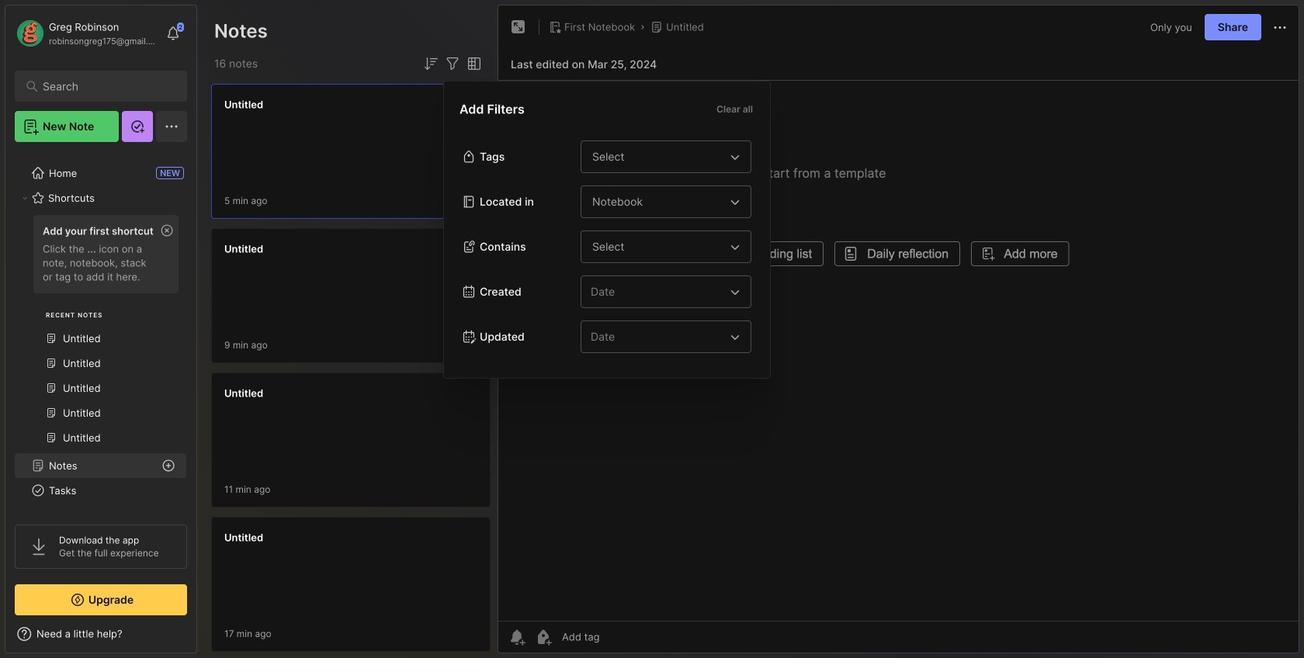 Task type: vqa. For each thing, say whether or not it's contained in the screenshot.
"Add filters" 'image'
yes



Task type: describe. For each thing, give the bounding box(es) containing it.
2  date picker field from the top
[[581, 321, 763, 353]]

note window element
[[498, 5, 1300, 658]]

More actions field
[[1271, 17, 1290, 37]]

add filters image
[[443, 54, 462, 73]]

expand note image
[[509, 18, 528, 37]]

more actions image
[[1271, 18, 1290, 37]]

Located in field
[[581, 186, 752, 218]]

Add tag field
[[561, 631, 677, 644]]

none search field inside main element
[[43, 77, 167, 96]]

Note Editor text field
[[499, 80, 1299, 621]]

 input text field for tags field in the top of the page
[[591, 148, 726, 166]]

Add filters field
[[443, 54, 462, 73]]

main element
[[0, 0, 202, 659]]

add tag image
[[534, 628, 553, 647]]

tree inside main element
[[5, 151, 196, 646]]

group inside main element
[[15, 210, 186, 460]]



Task type: locate. For each thing, give the bounding box(es) containing it.
2  input text field from the top
[[591, 193, 726, 211]]

2 vertical spatial  input text field
[[591, 238, 726, 256]]

1 vertical spatial  input text field
[[591, 193, 726, 211]]

 input text field down tags field in the top of the page
[[591, 193, 726, 211]]

0 vertical spatial  date picker field
[[581, 276, 763, 308]]

1 vertical spatial  date picker field
[[581, 321, 763, 353]]

 input text field inside contains field
[[591, 238, 726, 256]]

Search text field
[[43, 79, 167, 94]]

None search field
[[43, 77, 167, 96]]

3  input text field from the top
[[591, 238, 726, 256]]

 input text field inside located in field
[[591, 193, 726, 211]]

WHAT'S NEW field
[[5, 622, 196, 647]]

Contains field
[[581, 231, 752, 263]]

0 vertical spatial  input text field
[[591, 148, 726, 166]]

View options field
[[462, 54, 484, 73]]

1  input text field from the top
[[591, 148, 726, 166]]

 input text field for located in field
[[591, 193, 726, 211]]

 input text field up located in field
[[591, 148, 726, 166]]

add a reminder image
[[508, 628, 527, 647]]

Sort options field
[[422, 54, 440, 73]]

 input text field for contains field
[[591, 238, 726, 256]]

 input text field down located in field
[[591, 238, 726, 256]]

 input text field
[[591, 148, 726, 166], [591, 193, 726, 211], [591, 238, 726, 256]]

click to collapse image
[[196, 630, 208, 649]]

tree
[[5, 151, 196, 646]]

1  date picker field from the top
[[581, 276, 763, 308]]

 input text field inside tags field
[[591, 148, 726, 166]]

Tags field
[[581, 141, 752, 173]]

 Date picker field
[[581, 276, 763, 308], [581, 321, 763, 353]]

Account field
[[15, 18, 158, 49]]

group
[[15, 210, 186, 460]]



